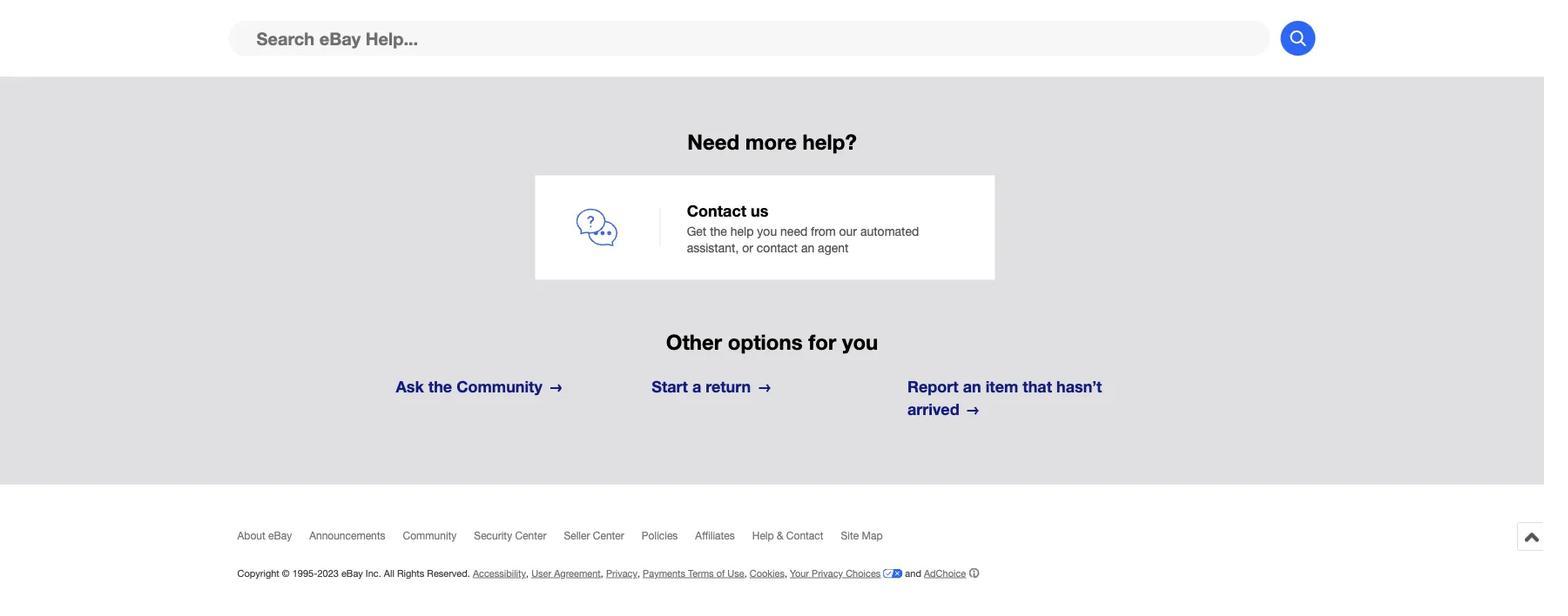 Task type: describe. For each thing, give the bounding box(es) containing it.
ask the community
[[396, 378, 542, 396]]

security center
[[474, 529, 547, 542]]

2023
[[317, 568, 339, 579]]

all
[[384, 568, 394, 579]]

site map
[[841, 529, 883, 542]]

your privacy choices link
[[790, 568, 903, 579]]

cookies
[[750, 568, 785, 579]]

copyright © 1995-2023 ebay inc. all rights reserved. accessibility , user agreement , privacy , payments terms of use , cookies , your privacy choices
[[237, 568, 881, 579]]

for
[[809, 329, 836, 354]]

help & contact
[[752, 529, 824, 542]]

use
[[728, 568, 744, 579]]

center for seller center
[[593, 529, 624, 542]]

of
[[717, 568, 725, 579]]

announcements link
[[309, 529, 403, 549]]

an inside contact us get the help you need from our automated assistant, or contact an agent
[[801, 241, 815, 255]]

about ebay
[[237, 529, 292, 542]]

privacy link
[[606, 568, 638, 579]]

center for security center
[[515, 529, 547, 542]]

1 vertical spatial ebay
[[341, 568, 363, 579]]

assistant,
[[687, 241, 739, 255]]

5 , from the left
[[785, 568, 787, 579]]

start a return link
[[652, 376, 893, 398]]

seller
[[564, 529, 590, 542]]

copyright
[[237, 568, 279, 579]]

reserved.
[[427, 568, 470, 579]]

seller center
[[564, 529, 624, 542]]

or
[[742, 241, 753, 255]]

2 privacy from the left
[[812, 568, 843, 579]]

our
[[839, 224, 857, 239]]

policies link
[[642, 529, 695, 549]]

1 privacy from the left
[[606, 568, 638, 579]]

1995-
[[292, 568, 317, 579]]

contact inside contact us get the help you need from our automated assistant, or contact an agent
[[687, 202, 747, 220]]

help
[[752, 529, 774, 542]]

user
[[531, 568, 552, 579]]

your
[[790, 568, 809, 579]]

contact inside the "help & contact" link
[[786, 529, 824, 542]]

security
[[474, 529, 512, 542]]

a
[[692, 378, 701, 396]]

user agreement link
[[531, 568, 601, 579]]

need
[[781, 224, 808, 239]]

ask the community link
[[396, 376, 637, 398]]

start a return
[[652, 378, 751, 396]]

payments
[[643, 568, 686, 579]]

0 vertical spatial community
[[457, 378, 542, 396]]

affiliates
[[695, 529, 735, 542]]

need more help?
[[687, 129, 857, 154]]

security center link
[[474, 529, 564, 549]]

seller center link
[[564, 529, 642, 549]]

affiliates link
[[695, 529, 752, 549]]

1 , from the left
[[526, 568, 529, 579]]

community link
[[403, 529, 474, 549]]

adchoice link
[[924, 568, 979, 579]]

other options for you
[[666, 329, 878, 354]]

2 , from the left
[[601, 568, 604, 579]]

that
[[1023, 378, 1052, 396]]

terms
[[688, 568, 714, 579]]

1 horizontal spatial you
[[842, 329, 878, 354]]

arrived
[[908, 400, 960, 419]]

agreement
[[554, 568, 601, 579]]

3 , from the left
[[638, 568, 640, 579]]

map
[[862, 529, 883, 542]]



Task type: locate. For each thing, give the bounding box(es) containing it.
help
[[731, 224, 754, 239]]

4 , from the left
[[744, 568, 747, 579]]

ask
[[396, 378, 424, 396]]

1 center from the left
[[515, 529, 547, 542]]

automated
[[860, 224, 919, 239]]

the right ask
[[428, 378, 452, 396]]

an
[[801, 241, 815, 255], [963, 378, 981, 396]]

you right for
[[842, 329, 878, 354]]

Search eBay Help... text field
[[229, 21, 1270, 56]]

ebay right about
[[268, 529, 292, 542]]

contact up get
[[687, 202, 747, 220]]

0 horizontal spatial the
[[428, 378, 452, 396]]

©
[[282, 568, 290, 579]]

contact
[[757, 241, 798, 255]]

, left privacy link
[[601, 568, 604, 579]]

options
[[728, 329, 803, 354]]

1 vertical spatial contact
[[786, 529, 824, 542]]

0 horizontal spatial you
[[757, 224, 777, 239]]

1 horizontal spatial center
[[593, 529, 624, 542]]

, left cookies link
[[744, 568, 747, 579]]

0 vertical spatial you
[[757, 224, 777, 239]]

center right seller
[[593, 529, 624, 542]]

announcements
[[309, 529, 385, 542]]

us
[[751, 202, 769, 220]]

1 vertical spatial you
[[842, 329, 878, 354]]

1 horizontal spatial an
[[963, 378, 981, 396]]

report
[[908, 378, 959, 396]]

1 horizontal spatial privacy
[[812, 568, 843, 579]]

policies
[[642, 529, 678, 542]]

adchoice
[[924, 568, 966, 579]]

site
[[841, 529, 859, 542]]

an inside report an item that hasn't arrived
[[963, 378, 981, 396]]

about ebay link
[[237, 529, 309, 549]]

rights
[[397, 568, 424, 579]]

you
[[757, 224, 777, 239], [842, 329, 878, 354]]

0 vertical spatial the
[[710, 224, 727, 239]]

choices
[[846, 568, 881, 579]]

about
[[237, 529, 265, 542]]

the
[[710, 224, 727, 239], [428, 378, 452, 396]]

report an item that hasn't arrived
[[908, 378, 1102, 419]]

center
[[515, 529, 547, 542], [593, 529, 624, 542]]

need
[[687, 129, 740, 154]]

&
[[777, 529, 784, 542]]

hasn't
[[1057, 378, 1102, 396]]

contact us get the help you need from our automated assistant, or contact an agent
[[687, 202, 919, 255]]

help?
[[803, 129, 857, 154]]

more
[[745, 129, 797, 154]]

cookies link
[[750, 568, 785, 579]]

an left item
[[963, 378, 981, 396]]

0 horizontal spatial center
[[515, 529, 547, 542]]

1 vertical spatial an
[[963, 378, 981, 396]]

return
[[706, 378, 751, 396]]

the inside contact us get the help you need from our automated assistant, or contact an agent
[[710, 224, 727, 239]]

2 center from the left
[[593, 529, 624, 542]]

center inside security center link
[[515, 529, 547, 542]]

and
[[905, 568, 921, 579]]

ebay left inc. on the left
[[341, 568, 363, 579]]

the up assistant,
[[710, 224, 727, 239]]

ebay
[[268, 529, 292, 542], [341, 568, 363, 579]]

you inside contact us get the help you need from our automated assistant, or contact an agent
[[757, 224, 777, 239]]

get
[[687, 224, 707, 239]]

privacy
[[606, 568, 638, 579], [812, 568, 843, 579]]

and adchoice
[[903, 568, 966, 579]]

1 horizontal spatial the
[[710, 224, 727, 239]]

from
[[811, 224, 836, 239]]

community
[[457, 378, 542, 396], [403, 529, 457, 542]]

agent
[[818, 241, 849, 255]]

the inside the ask the community link
[[428, 378, 452, 396]]

accessibility
[[473, 568, 526, 579]]

, left payments
[[638, 568, 640, 579]]

other
[[666, 329, 722, 354]]

report an item that hasn't arrived link
[[908, 376, 1148, 421]]

contact
[[687, 202, 747, 220], [786, 529, 824, 542]]

0 horizontal spatial privacy
[[606, 568, 638, 579]]

start
[[652, 378, 688, 396]]

site map link
[[841, 529, 900, 549]]

center right the security
[[515, 529, 547, 542]]

privacy down seller center 'link' on the left bottom
[[606, 568, 638, 579]]

0 vertical spatial contact
[[687, 202, 747, 220]]

1 vertical spatial community
[[403, 529, 457, 542]]

help & contact link
[[752, 529, 841, 549]]

,
[[526, 568, 529, 579], [601, 568, 604, 579], [638, 568, 640, 579], [744, 568, 747, 579], [785, 568, 787, 579]]

privacy right your
[[812, 568, 843, 579]]

0 horizontal spatial contact
[[687, 202, 747, 220]]

, left user
[[526, 568, 529, 579]]

1 horizontal spatial contact
[[786, 529, 824, 542]]

inc.
[[366, 568, 381, 579]]

accessibility link
[[473, 568, 526, 579]]

0 horizontal spatial an
[[801, 241, 815, 255]]

payments terms of use link
[[643, 568, 744, 579]]

an down need
[[801, 241, 815, 255]]

contact right &
[[786, 529, 824, 542]]

, left your
[[785, 568, 787, 579]]

1 vertical spatial the
[[428, 378, 452, 396]]

1 horizontal spatial ebay
[[341, 568, 363, 579]]

center inside seller center 'link'
[[593, 529, 624, 542]]

0 vertical spatial ebay
[[268, 529, 292, 542]]

0 vertical spatial an
[[801, 241, 815, 255]]

0 horizontal spatial ebay
[[268, 529, 292, 542]]

item
[[986, 378, 1019, 396]]

you up contact
[[757, 224, 777, 239]]



Task type: vqa. For each thing, say whether or not it's contained in the screenshot.
Local to the bottom
no



